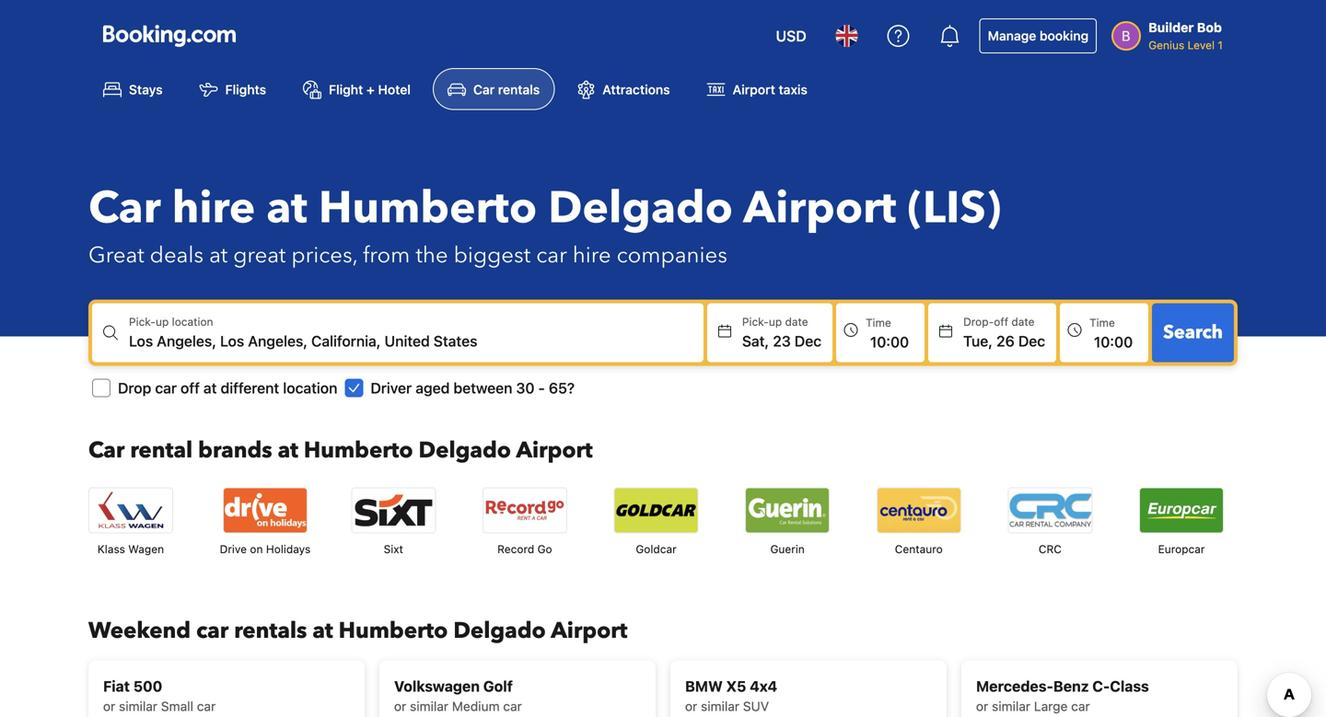 Task type: vqa. For each thing, say whether or not it's contained in the screenshot.
out in THE YES, THERE'S A HOT TUB. YOU CAN FIND OUT MORE ABOUT THIS AND THE OTHER FACILITIES AT SENECA NIAGARA RESORT & CASINO ON THIS PAGE.
no



Task type: locate. For each thing, give the bounding box(es) containing it.
30
[[516, 379, 535, 397]]

similar inside fiat 500 or similar small car
[[119, 699, 158, 714]]

location right different
[[283, 379, 337, 397]]

1 horizontal spatial pick-
[[742, 315, 769, 328]]

up inside pick-up date sat, 23 dec
[[769, 315, 782, 328]]

date up 23
[[785, 315, 808, 328]]

dec for tue, 26 dec
[[1018, 332, 1045, 350]]

humberto up sixt logo
[[304, 435, 413, 466]]

the
[[416, 240, 448, 271]]

great
[[88, 240, 144, 271]]

car left rental
[[88, 435, 125, 466]]

great
[[233, 240, 286, 271]]

or inside "volkswagen golf or similar medium car"
[[394, 699, 406, 714]]

builder
[[1149, 20, 1194, 35]]

up up 23
[[769, 315, 782, 328]]

taxis
[[779, 82, 808, 97]]

-
[[538, 379, 545, 397]]

off up 26
[[994, 315, 1008, 328]]

or down fiat
[[103, 699, 115, 714]]

1 similar from the left
[[119, 699, 158, 714]]

2 date from the left
[[1012, 315, 1035, 328]]

1 horizontal spatial location
[[283, 379, 337, 397]]

1 horizontal spatial date
[[1012, 315, 1035, 328]]

0 vertical spatial car
[[473, 82, 495, 97]]

hire
[[172, 178, 255, 238], [573, 240, 611, 271]]

pick- up sat,
[[742, 315, 769, 328]]

hire up deals
[[172, 178, 255, 238]]

car up great
[[88, 178, 161, 238]]

airport
[[733, 82, 775, 97], [743, 178, 896, 238], [516, 435, 593, 466], [551, 616, 628, 646]]

car right "small"
[[197, 699, 216, 714]]

booking.com online hotel reservations image
[[103, 25, 236, 47]]

up
[[156, 315, 169, 328], [769, 315, 782, 328]]

4 similar from the left
[[992, 699, 1031, 714]]

flights link
[[185, 68, 281, 110]]

4 or from the left
[[976, 699, 988, 714]]

sat,
[[742, 332, 769, 350]]

date for 26
[[1012, 315, 1035, 328]]

dec
[[795, 332, 821, 350], [1018, 332, 1045, 350]]

fiat 500 or similar small car
[[103, 678, 216, 714]]

3 similar from the left
[[701, 699, 740, 714]]

car
[[536, 240, 567, 271], [155, 379, 177, 397], [196, 616, 229, 646], [197, 699, 216, 714], [503, 699, 522, 714], [1071, 699, 1090, 714]]

car for hire
[[88, 178, 161, 238]]

attractions
[[602, 82, 670, 97]]

dec right 26
[[1018, 332, 1045, 350]]

or down bmw
[[685, 699, 697, 714]]

crc
[[1039, 543, 1062, 556]]

driver
[[371, 379, 412, 397]]

2 similar from the left
[[410, 699, 449, 714]]

2 vertical spatial humberto
[[339, 616, 448, 646]]

0 horizontal spatial date
[[785, 315, 808, 328]]

similar down volkswagen
[[410, 699, 449, 714]]

dec inside pick-up date sat, 23 dec
[[795, 332, 821, 350]]

dec for sat, 23 dec
[[795, 332, 821, 350]]

driver aged between 30 - 65?
[[371, 379, 575, 397]]

crc logo image
[[1009, 488, 1092, 533]]

1 up from the left
[[156, 315, 169, 328]]

1 horizontal spatial off
[[994, 315, 1008, 328]]

or inside mercedes-benz c-class or similar large car
[[976, 699, 988, 714]]

1 horizontal spatial hire
[[573, 240, 611, 271]]

date up 26
[[1012, 315, 1035, 328]]

record go
[[497, 543, 552, 556]]

1 vertical spatial humberto
[[304, 435, 413, 466]]

1 horizontal spatial up
[[769, 315, 782, 328]]

drive
[[220, 543, 247, 556]]

0 vertical spatial off
[[994, 315, 1008, 328]]

car
[[473, 82, 495, 97], [88, 178, 161, 238], [88, 435, 125, 466]]

manage booking
[[988, 28, 1089, 43]]

car right the drop
[[155, 379, 177, 397]]

similar down x5
[[701, 699, 740, 714]]

different
[[221, 379, 279, 397]]

or down volkswagen
[[394, 699, 406, 714]]

1 or from the left
[[103, 699, 115, 714]]

car inside mercedes-benz c-class or similar large car
[[1071, 699, 1090, 714]]

pick- inside pick-up date sat, 23 dec
[[742, 315, 769, 328]]

drive on holidays
[[220, 543, 311, 556]]

car down golf
[[503, 699, 522, 714]]

dec right 23
[[795, 332, 821, 350]]

drop car off at different location
[[118, 379, 337, 397]]

humberto
[[318, 178, 537, 238], [304, 435, 413, 466], [339, 616, 448, 646]]

or down "mercedes-"
[[976, 699, 988, 714]]

0 vertical spatial rentals
[[498, 82, 540, 97]]

car inside fiat 500 or similar small car
[[197, 699, 216, 714]]

car right 'biggest'
[[536, 240, 567, 271]]

bmw
[[685, 678, 723, 695]]

humberto inside the car hire at humberto delgado airport (lis) great deals at great prices, from the biggest car hire companies
[[318, 178, 537, 238]]

humberto up the
[[318, 178, 537, 238]]

attractions link
[[562, 68, 685, 110]]

0 vertical spatial location
[[172, 315, 213, 328]]

goldcar
[[636, 543, 677, 556]]

similar inside "volkswagen golf or similar medium car"
[[410, 699, 449, 714]]

between
[[453, 379, 512, 397]]

0 horizontal spatial rentals
[[234, 616, 307, 646]]

flight + hotel link
[[288, 68, 425, 110]]

1
[[1218, 39, 1223, 52]]

2 pick- from the left
[[742, 315, 769, 328]]

0 horizontal spatial up
[[156, 315, 169, 328]]

1 dec from the left
[[795, 332, 821, 350]]

2 dec from the left
[[1018, 332, 1045, 350]]

(lis)
[[907, 178, 1001, 238]]

record go logo image
[[483, 488, 566, 533]]

sixt
[[384, 543, 403, 556]]

0 horizontal spatial dec
[[795, 332, 821, 350]]

guerin
[[770, 543, 805, 556]]

2 vertical spatial car
[[88, 435, 125, 466]]

date
[[785, 315, 808, 328], [1012, 315, 1035, 328]]

1 vertical spatial location
[[283, 379, 337, 397]]

location down deals
[[172, 315, 213, 328]]

pick-
[[129, 315, 156, 328], [742, 315, 769, 328]]

similar inside mercedes-benz c-class or similar large car
[[992, 699, 1031, 714]]

car inside "volkswagen golf or similar medium car"
[[503, 699, 522, 714]]

3 or from the left
[[685, 699, 697, 714]]

volkswagen golf or similar medium car
[[394, 678, 522, 714]]

car inside the car hire at humberto delgado airport (lis) great deals at great prices, from the biggest car hire companies
[[88, 178, 161, 238]]

at for brands
[[278, 435, 298, 466]]

car right 'hotel'
[[473, 82, 495, 97]]

pick- up the drop
[[129, 315, 156, 328]]

2 up from the left
[[769, 315, 782, 328]]

pick-up date sat, 23 dec
[[742, 315, 821, 350]]

genius
[[1149, 39, 1184, 52]]

off right the drop
[[181, 379, 200, 397]]

airport inside airport taxis link
[[733, 82, 775, 97]]

car rentals link
[[433, 68, 555, 110]]

1 vertical spatial car
[[88, 178, 161, 238]]

0 horizontal spatial off
[[181, 379, 200, 397]]

benz
[[1053, 678, 1089, 695]]

car down benz
[[1071, 699, 1090, 714]]

similar down 500
[[119, 699, 158, 714]]

up down deals
[[156, 315, 169, 328]]

pick- for pick-up date sat, 23 dec
[[742, 315, 769, 328]]

dec inside drop-off date tue, 26 dec
[[1018, 332, 1045, 350]]

delgado down driver aged between 30 - 65?
[[419, 435, 511, 466]]

2 or from the left
[[394, 699, 406, 714]]

65?
[[549, 379, 575, 397]]

rental
[[130, 435, 193, 466]]

centauro logo image
[[877, 488, 960, 533]]

or
[[103, 699, 115, 714], [394, 699, 406, 714], [685, 699, 697, 714], [976, 699, 988, 714]]

date inside pick-up date sat, 23 dec
[[785, 315, 808, 328]]

similar down "mercedes-"
[[992, 699, 1031, 714]]

off
[[994, 315, 1008, 328], [181, 379, 200, 397]]

record
[[497, 543, 534, 556]]

location
[[172, 315, 213, 328], [283, 379, 337, 397]]

1 vertical spatial delgado
[[419, 435, 511, 466]]

rentals
[[498, 82, 540, 97], [234, 616, 307, 646]]

humberto up volkswagen
[[339, 616, 448, 646]]

companies
[[617, 240, 727, 271]]

at
[[266, 178, 307, 238], [209, 240, 228, 271], [203, 379, 217, 397], [278, 435, 298, 466], [313, 616, 333, 646]]

0 horizontal spatial hire
[[172, 178, 255, 238]]

goldcar logo image
[[615, 488, 698, 533]]

hire left companies on the top of the page
[[573, 240, 611, 271]]

date inside drop-off date tue, 26 dec
[[1012, 315, 1035, 328]]

delgado up golf
[[453, 616, 546, 646]]

0 horizontal spatial pick-
[[129, 315, 156, 328]]

europcar
[[1158, 543, 1205, 556]]

brands
[[198, 435, 272, 466]]

2 vertical spatial delgado
[[453, 616, 546, 646]]

0 vertical spatial humberto
[[318, 178, 537, 238]]

1 date from the left
[[785, 315, 808, 328]]

0 horizontal spatial location
[[172, 315, 213, 328]]

1 horizontal spatial dec
[[1018, 332, 1045, 350]]

mercedes-benz c-class or similar large car
[[976, 678, 1149, 714]]

delgado
[[548, 178, 733, 238], [419, 435, 511, 466], [453, 616, 546, 646]]

1 pick- from the left
[[129, 315, 156, 328]]

0 vertical spatial delgado
[[548, 178, 733, 238]]

delgado up companies on the top of the page
[[548, 178, 733, 238]]

0 vertical spatial hire
[[172, 178, 255, 238]]

delgado for weekend car rentals at humberto delgado airport
[[453, 616, 546, 646]]



Task type: describe. For each thing, give the bounding box(es) containing it.
guerin logo image
[[746, 488, 829, 533]]

booking
[[1040, 28, 1089, 43]]

4x4
[[750, 678, 777, 695]]

1 vertical spatial rentals
[[234, 616, 307, 646]]

car rental brands at humberto delgado airport
[[88, 435, 593, 466]]

medium
[[452, 699, 500, 714]]

mercedes-
[[976, 678, 1053, 695]]

from
[[363, 240, 410, 271]]

car inside the car hire at humberto delgado airport (lis) great deals at great prices, from the biggest car hire companies
[[536, 240, 567, 271]]

drive on holidays logo image
[[224, 488, 307, 533]]

small
[[161, 699, 193, 714]]

suv
[[743, 699, 769, 714]]

search
[[1163, 320, 1223, 345]]

wagen
[[128, 543, 164, 556]]

stays
[[129, 82, 163, 97]]

similar inside the bmw x5 4x4 or similar suv
[[701, 699, 740, 714]]

holidays
[[266, 543, 311, 556]]

500
[[133, 678, 162, 695]]

europcar logo image
[[1140, 488, 1223, 533]]

23
[[773, 332, 791, 350]]

biggest
[[454, 240, 531, 271]]

weekend car rentals at humberto delgado airport
[[88, 616, 628, 646]]

hotel
[[378, 82, 411, 97]]

airport taxis link
[[692, 68, 822, 110]]

prices,
[[291, 240, 357, 271]]

car for rental
[[88, 435, 125, 466]]

26
[[996, 332, 1015, 350]]

flights
[[225, 82, 266, 97]]

usd button
[[765, 14, 817, 58]]

aged
[[416, 379, 450, 397]]

airport taxis
[[733, 82, 808, 97]]

Pick-up location field
[[129, 330, 703, 352]]

usd
[[776, 27, 806, 45]]

delgado for car rental brands at humberto delgado airport
[[419, 435, 511, 466]]

drop
[[118, 379, 151, 397]]

level
[[1188, 39, 1215, 52]]

klass wagen
[[98, 543, 164, 556]]

pick-up location
[[129, 315, 213, 328]]

class
[[1110, 678, 1149, 695]]

flight + hotel
[[329, 82, 411, 97]]

at for rentals
[[313, 616, 333, 646]]

sixt logo image
[[352, 488, 435, 533]]

tue,
[[963, 332, 993, 350]]

up for pick-up location
[[156, 315, 169, 328]]

klass wagen logo image
[[89, 488, 172, 533]]

up for pick-up date sat, 23 dec
[[769, 315, 782, 328]]

1 vertical spatial hire
[[573, 240, 611, 271]]

weekend
[[88, 616, 191, 646]]

1 horizontal spatial rentals
[[498, 82, 540, 97]]

car right weekend
[[196, 616, 229, 646]]

large
[[1034, 699, 1068, 714]]

date for 23
[[785, 315, 808, 328]]

builder bob genius level 1
[[1149, 20, 1223, 52]]

on
[[250, 543, 263, 556]]

drop-
[[963, 315, 994, 328]]

volkswagen
[[394, 678, 480, 695]]

deals
[[150, 240, 204, 271]]

fiat
[[103, 678, 130, 695]]

manage booking link
[[980, 18, 1097, 53]]

go
[[537, 543, 552, 556]]

or inside fiat 500 or similar small car
[[103, 699, 115, 714]]

manage
[[988, 28, 1036, 43]]

stays link
[[88, 68, 177, 110]]

centauro
[[895, 543, 943, 556]]

delgado inside the car hire at humberto delgado airport (lis) great deals at great prices, from the biggest car hire companies
[[548, 178, 733, 238]]

search button
[[1152, 303, 1234, 362]]

bob
[[1197, 20, 1222, 35]]

drop-off date tue, 26 dec
[[963, 315, 1045, 350]]

golf
[[483, 678, 513, 695]]

c-
[[1092, 678, 1110, 695]]

off inside drop-off date tue, 26 dec
[[994, 315, 1008, 328]]

bmw x5 4x4 or similar suv
[[685, 678, 777, 714]]

or inside the bmw x5 4x4 or similar suv
[[685, 699, 697, 714]]

airport inside the car hire at humberto delgado airport (lis) great deals at great prices, from the biggest car hire companies
[[743, 178, 896, 238]]

humberto for brands
[[304, 435, 413, 466]]

humberto for rentals
[[339, 616, 448, 646]]

x5
[[726, 678, 746, 695]]

pick- for pick-up location
[[129, 315, 156, 328]]

at for off
[[203, 379, 217, 397]]

car for rentals
[[473, 82, 495, 97]]

1 vertical spatial off
[[181, 379, 200, 397]]

flight
[[329, 82, 363, 97]]

+
[[366, 82, 375, 97]]

car rentals
[[473, 82, 540, 97]]

car hire at humberto delgado airport (lis) great deals at great prices, from the biggest car hire companies
[[88, 178, 1001, 271]]

klass
[[98, 543, 125, 556]]



